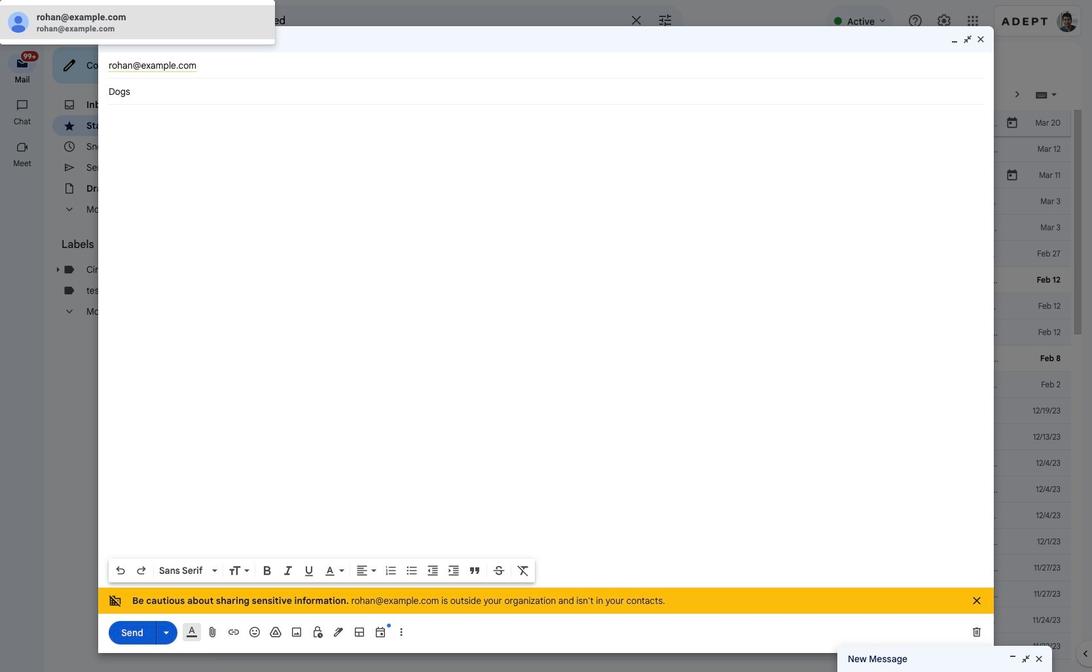 Task type: describe. For each thing, give the bounding box(es) containing it.
20 row from the top
[[212, 608, 1071, 634]]

Search in mail search field
[[212, 5, 684, 37]]

option inside formatting options toolbar
[[156, 564, 210, 578]]

main menu image
[[14, 13, 30, 29]]

insert signature image
[[332, 626, 345, 639]]

indent less ‪(⌘[)‬ image
[[426, 564, 439, 578]]

2 row from the top
[[212, 136, 1071, 162]]

15 row from the top
[[212, 477, 1071, 503]]

select a layout image
[[353, 626, 366, 639]]

more options image
[[397, 626, 405, 639]]

set up a time to meet image
[[374, 626, 387, 639]]

undo ‪(⌘z)‬ image
[[114, 564, 127, 578]]

insert files using drive image
[[269, 626, 282, 639]]

insert photo image
[[290, 626, 303, 639]]

0 horizontal spatial close image
[[976, 34, 986, 45]]

11 row from the top
[[212, 372, 1071, 398]]

quote ‪(⌘⇧9)‬ image
[[468, 564, 481, 578]]

minimize image for pop out image associated with bottom close image
[[1008, 654, 1018, 665]]

discard draft ‪(⌘⇧d)‬ image
[[970, 626, 984, 639]]

12 row from the top
[[212, 398, 1071, 424]]

redo ‪(⌘y)‬ image
[[135, 564, 148, 578]]

1 row from the top
[[212, 110, 1071, 136]]

toggle confidential mode image
[[311, 626, 324, 639]]

3 row from the top
[[212, 162, 1071, 189]]

13 row from the top
[[212, 424, 1071, 451]]

strikethrough ‪(⌘⇧x)‬ image
[[492, 564, 506, 578]]

italic ‪(⌘i)‬ image
[[282, 564, 295, 578]]

clear search image
[[623, 7, 650, 33]]

9 row from the top
[[212, 320, 1071, 346]]

minimize image for close image to the left's pop out image
[[949, 34, 960, 45]]

mail, 839 unread messages image
[[16, 54, 37, 67]]

insert link ‪(⌘k)‬ image
[[227, 626, 240, 639]]

more send options image
[[160, 626, 173, 639]]

14 row from the top
[[212, 451, 1071, 477]]

remove formatting ‪(⌘\)‬ image
[[517, 564, 530, 578]]

10 row from the top
[[212, 346, 1071, 372]]



Task type: locate. For each thing, give the bounding box(es) containing it.
advanced search options image
[[652, 7, 678, 33]]

21 row from the top
[[212, 634, 1071, 660]]

row
[[212, 110, 1071, 136], [212, 136, 1071, 162], [212, 162, 1071, 189], [212, 189, 1071, 215], [212, 215, 1071, 241], [212, 241, 1071, 267], [212, 267, 1071, 293], [212, 293, 1071, 320], [212, 320, 1071, 346], [212, 346, 1071, 372], [212, 372, 1071, 398], [212, 398, 1071, 424], [212, 424, 1071, 451], [212, 451, 1071, 477], [212, 477, 1071, 503], [212, 503, 1071, 529], [212, 529, 1071, 555], [212, 555, 1071, 581], [212, 581, 1071, 608], [212, 608, 1071, 634], [212, 634, 1071, 660], [212, 660, 1071, 672]]

0 horizontal spatial minimize image
[[949, 34, 960, 45]]

0 vertical spatial minimize image
[[949, 34, 960, 45]]

settings image
[[936, 13, 952, 29]]

heading
[[0, 75, 45, 85], [0, 117, 45, 127], [0, 158, 45, 169], [62, 238, 186, 251]]

8 row from the top
[[212, 293, 1071, 320]]

18 row from the top
[[212, 555, 1071, 581]]

attach files image
[[206, 626, 219, 639]]

older image
[[1011, 88, 1024, 101]]

bold ‪(⌘b)‬ image
[[261, 564, 274, 578]]

1 horizontal spatial minimize image
[[1008, 654, 1018, 665]]

1 horizontal spatial pop out image
[[1021, 654, 1031, 665]]

Message Body text field
[[109, 111, 984, 555]]

underline ‪(⌘u)‬ image
[[303, 565, 316, 578]]

dialog
[[98, 26, 994, 653]]

indent more ‪(⌘])‬ image
[[447, 564, 460, 578]]

pop out image for bottom close image
[[1021, 654, 1031, 665]]

close image
[[976, 34, 986, 45], [1034, 654, 1044, 665]]

17 row from the top
[[212, 529, 1071, 555]]

bulleted list ‪(⌘⇧8)‬ image
[[405, 564, 418, 578]]

insert emoji ‪(⌘⇧2)‬ image
[[248, 626, 261, 639]]

5 row from the top
[[212, 215, 1071, 241]]

1 vertical spatial close image
[[1034, 654, 1044, 665]]

0 vertical spatial close image
[[976, 34, 986, 45]]

option
[[156, 564, 210, 578]]

1 horizontal spatial close image
[[1034, 654, 1044, 665]]

pop out image
[[963, 34, 973, 45], [1021, 654, 1031, 665]]

formatting options toolbar
[[109, 559, 535, 583]]

gmail image
[[59, 8, 130, 34]]

0 horizontal spatial pop out image
[[963, 34, 973, 45]]

0 vertical spatial pop out image
[[963, 34, 973, 45]]

6 row from the top
[[212, 241, 1071, 267]]

navigation
[[0, 42, 46, 672]]

1 vertical spatial minimize image
[[1008, 654, 1018, 665]]

22 row from the top
[[212, 660, 1071, 672]]

numbered list ‪(⌘⇧7)‬ image
[[384, 564, 397, 578]]

7 row from the top
[[212, 267, 1071, 293]]

16 row from the top
[[212, 503, 1071, 529]]

list box
[[0, 5, 275, 39]]

pop out image for close image to the left
[[963, 34, 973, 45]]

minimize image
[[949, 34, 960, 45], [1008, 654, 1018, 665]]

4 row from the top
[[212, 189, 1071, 215]]

Subject field
[[109, 85, 984, 98]]

1 vertical spatial pop out image
[[1021, 654, 1031, 665]]

19 row from the top
[[212, 581, 1071, 608]]



Task type: vqa. For each thing, say whether or not it's contained in the screenshot.
'Underline ‪(⌘U)‬' icon
yes



